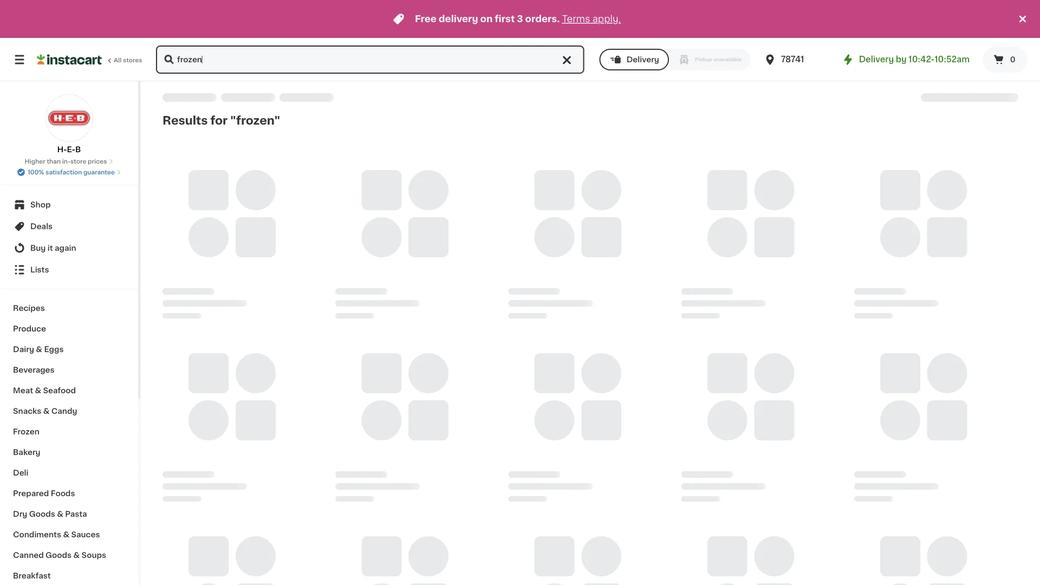 Task type: locate. For each thing, give the bounding box(es) containing it.
prepared
[[13, 490, 49, 497]]

delivery by 10:42-10:52am link
[[842, 53, 970, 66]]

shop link
[[7, 194, 132, 216]]

deli
[[13, 469, 28, 477]]

None search field
[[155, 44, 585, 75]]

buy
[[30, 244, 46, 252]]

deals link
[[7, 216, 132, 237]]

goods down condiments & sauces
[[46, 551, 72, 559]]

& inside the condiments & sauces link
[[63, 531, 69, 538]]

by
[[896, 56, 907, 63]]

meat
[[13, 387, 33, 394]]

delivery by 10:42-10:52am
[[859, 56, 970, 63]]

in-
[[62, 158, 70, 164]]

& inside meat & seafood link
[[35, 387, 41, 394]]

& left the 'eggs'
[[36, 346, 42, 353]]

prices
[[88, 158, 107, 164]]

condiments
[[13, 531, 61, 538]]

free delivery on first 3 orders. terms apply.
[[415, 14, 621, 24]]

dairy
[[13, 346, 34, 353]]

terms apply. link
[[562, 14, 621, 24]]

1 vertical spatial goods
[[46, 551, 72, 559]]

& right meat
[[35, 387, 41, 394]]

recipes
[[13, 304, 45, 312]]

& inside snacks & candy link
[[43, 407, 49, 415]]

soups
[[82, 551, 106, 559]]

results
[[163, 115, 208, 126]]

snacks & candy link
[[7, 401, 132, 421]]

& for snacks
[[43, 407, 49, 415]]

goods inside "link"
[[29, 510, 55, 518]]

terms
[[562, 14, 590, 24]]

goods
[[29, 510, 55, 518], [46, 551, 72, 559]]

instacart logo image
[[37, 53, 102, 66]]

limited time offer region
[[0, 0, 1016, 38]]

dry goods & pasta link
[[7, 504, 132, 524]]

frozen
[[13, 428, 39, 436]]

pasta
[[65, 510, 87, 518]]

candy
[[51, 407, 77, 415]]

h-e-b logo image
[[45, 94, 93, 142]]

prepared foods
[[13, 490, 75, 497]]

all stores
[[114, 57, 142, 63]]

meat & seafood
[[13, 387, 76, 394]]

bakery link
[[7, 442, 132, 463]]

& for meat
[[35, 387, 41, 394]]

goods down prepared foods
[[29, 510, 55, 518]]

&
[[36, 346, 42, 353], [35, 387, 41, 394], [43, 407, 49, 415], [57, 510, 63, 518], [63, 531, 69, 538], [73, 551, 80, 559]]

canned goods & soups link
[[7, 545, 132, 566]]

10:52am
[[934, 56, 970, 63]]

guarantee
[[83, 169, 115, 175]]

0 vertical spatial goods
[[29, 510, 55, 518]]

again
[[55, 244, 76, 252]]

& left soups
[[73, 551, 80, 559]]

78741 button
[[764, 44, 829, 75]]

frozen link
[[7, 421, 132, 442]]

& inside dry goods & pasta "link"
[[57, 510, 63, 518]]

& left sauces
[[63, 531, 69, 538]]

& left candy
[[43, 407, 49, 415]]

delivery inside button
[[627, 56, 659, 63]]

& left pasta
[[57, 510, 63, 518]]

produce
[[13, 325, 46, 333]]

delivery
[[859, 56, 894, 63], [627, 56, 659, 63]]

deals
[[30, 223, 53, 230]]

delivery for delivery
[[627, 56, 659, 63]]

& inside "dairy & eggs" link
[[36, 346, 42, 353]]

buy it again
[[30, 244, 76, 252]]

seafood
[[43, 387, 76, 394]]

recipes link
[[7, 298, 132, 319]]

deli link
[[7, 463, 132, 483]]

0 horizontal spatial delivery
[[627, 56, 659, 63]]

e-
[[67, 146, 75, 153]]

1 horizontal spatial delivery
[[859, 56, 894, 63]]

all
[[114, 57, 121, 63]]



Task type: vqa. For each thing, say whether or not it's contained in the screenshot.
"FROZEN"
yes



Task type: describe. For each thing, give the bounding box(es) containing it.
0 button
[[983, 47, 1027, 73]]

prepared foods link
[[7, 483, 132, 504]]

than
[[47, 158, 61, 164]]

buy it again link
[[7, 237, 132, 259]]

100% satisfaction guarantee
[[28, 169, 115, 175]]

beverages link
[[7, 360, 132, 380]]

shop
[[30, 201, 51, 209]]

condiments & sauces link
[[7, 524, 132, 545]]

breakfast
[[13, 572, 51, 580]]

for
[[210, 115, 228, 126]]

free
[[415, 14, 437, 24]]

satisfaction
[[46, 169, 82, 175]]

results for "frozen"
[[163, 115, 280, 126]]

meat & seafood link
[[7, 380, 132, 401]]

produce link
[[7, 319, 132, 339]]

higher than in-store prices link
[[25, 157, 113, 166]]

delivery
[[439, 14, 478, 24]]

canned goods & soups
[[13, 551, 106, 559]]

"frozen"
[[230, 115, 280, 126]]

goods for dry
[[29, 510, 55, 518]]

0
[[1010, 56, 1015, 63]]

delivery button
[[599, 49, 669, 70]]

delivery for delivery by 10:42-10:52am
[[859, 56, 894, 63]]

canned
[[13, 551, 44, 559]]

higher
[[25, 158, 45, 164]]

dry goods & pasta
[[13, 510, 87, 518]]

& for dairy
[[36, 346, 42, 353]]

3
[[517, 14, 523, 24]]

stores
[[123, 57, 142, 63]]

snacks & candy
[[13, 407, 77, 415]]

breakfast link
[[7, 566, 132, 585]]

all stores link
[[37, 44, 143, 75]]

snacks
[[13, 407, 41, 415]]

h-
[[57, 146, 67, 153]]

& for condiments
[[63, 531, 69, 538]]

dairy & eggs link
[[7, 339, 132, 360]]

higher than in-store prices
[[25, 158, 107, 164]]

beverages
[[13, 366, 54, 374]]

Search field
[[156, 46, 584, 74]]

foods
[[51, 490, 75, 497]]

10:42-
[[909, 56, 934, 63]]

condiments & sauces
[[13, 531, 100, 538]]

100%
[[28, 169, 44, 175]]

78741
[[781, 56, 804, 63]]

bakery
[[13, 449, 40, 456]]

goods for canned
[[46, 551, 72, 559]]

sauces
[[71, 531, 100, 538]]

b
[[75, 146, 81, 153]]

h-e-b
[[57, 146, 81, 153]]

dairy & eggs
[[13, 346, 64, 353]]

apply.
[[592, 14, 621, 24]]

on
[[480, 14, 493, 24]]

first
[[495, 14, 515, 24]]

eggs
[[44, 346, 64, 353]]

store
[[70, 158, 86, 164]]

dry
[[13, 510, 27, 518]]

& inside canned goods & soups link
[[73, 551, 80, 559]]

100% satisfaction guarantee button
[[17, 166, 121, 177]]

it
[[48, 244, 53, 252]]

service type group
[[599, 49, 751, 70]]

lists
[[30, 266, 49, 274]]

lists link
[[7, 259, 132, 281]]

h-e-b link
[[45, 94, 93, 155]]

orders.
[[525, 14, 560, 24]]



